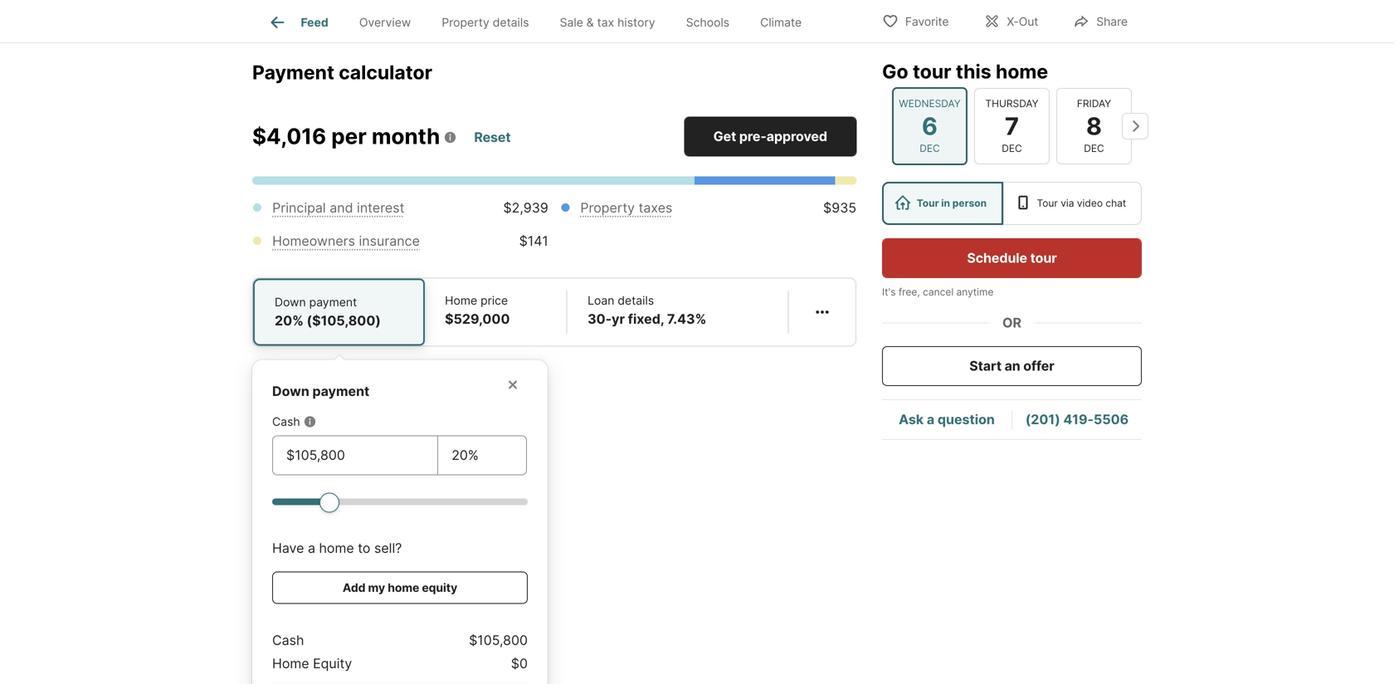 Task type: describe. For each thing, give the bounding box(es) containing it.
feed
[[301, 15, 329, 29]]

anytime
[[957, 286, 994, 298]]

or
[[1003, 315, 1022, 331]]

sale & tax history tab
[[545, 2, 671, 42]]

2 horizontal spatial home
[[996, 60, 1049, 83]]

list box containing tour in person
[[883, 182, 1143, 225]]

(201)
[[1026, 411, 1061, 428]]

home price $529,000
[[445, 293, 510, 327]]

property details tab
[[427, 2, 545, 42]]

add my home equity button
[[272, 571, 528, 604]]

share button
[[1060, 4, 1143, 38]]

it's
[[883, 286, 896, 298]]

1 cash from the top
[[272, 415, 300, 429]]

dec for 7
[[1002, 142, 1023, 154]]

property details
[[442, 15, 529, 29]]

climate
[[761, 15, 802, 29]]

(201) 419-5506
[[1026, 411, 1129, 428]]

this
[[956, 60, 992, 83]]

it's free, cancel anytime
[[883, 286, 994, 298]]

7.43%
[[668, 311, 707, 327]]

down payment
[[272, 383, 370, 399]]

have
[[272, 540, 304, 556]]

loan details 30-yr fixed, 7.43%
[[588, 293, 707, 327]]

tour via video chat option
[[1004, 182, 1143, 225]]

tour in person
[[917, 197, 987, 209]]

interest
[[357, 199, 405, 216]]

pre-
[[740, 128, 767, 144]]

my
[[368, 581, 385, 595]]

property for property taxes
[[581, 199, 635, 216]]

question
[[938, 411, 995, 428]]

6
[[922, 111, 938, 141]]

homeowners insurance
[[272, 233, 420, 249]]

loan
[[588, 293, 615, 307]]

add my home equity
[[343, 581, 458, 595]]

home for have a home to sell?
[[319, 540, 354, 556]]

insurance
[[359, 233, 420, 249]]

x-out
[[1008, 15, 1039, 29]]

cancel
[[923, 286, 954, 298]]

x-out button
[[970, 4, 1053, 38]]

tax
[[598, 15, 615, 29]]

equity
[[313, 655, 352, 672]]

419-
[[1064, 411, 1094, 428]]

home for home price $529,000
[[445, 293, 478, 307]]

favorite
[[906, 15, 949, 29]]

principal and interest
[[272, 199, 405, 216]]

payment calculator
[[252, 61, 433, 84]]

wednesday
[[899, 97, 961, 109]]

reset
[[474, 129, 511, 145]]

ask a question
[[899, 411, 995, 428]]

home for home equity
[[272, 655, 309, 672]]

details for property details
[[493, 15, 529, 29]]

7
[[1005, 111, 1020, 141]]

a for have
[[308, 540, 316, 556]]

down payment 20% ($105,800)
[[275, 295, 381, 329]]

via
[[1061, 197, 1075, 209]]

overview
[[359, 15, 411, 29]]

month
[[372, 123, 440, 149]]

schools
[[686, 15, 730, 29]]

to
[[358, 540, 371, 556]]

schools tab
[[671, 2, 745, 42]]

$141
[[520, 233, 549, 249]]

equity
[[422, 581, 458, 595]]

8
[[1087, 111, 1103, 141]]

get pre-approved button
[[684, 116, 857, 156]]

home for add my home equity
[[388, 581, 420, 595]]

(201) 419-5506 link
[[1026, 411, 1129, 428]]

friday 8 dec
[[1078, 97, 1112, 154]]

home equity
[[272, 655, 352, 672]]

$2,939
[[504, 199, 549, 216]]

get pre-approved
[[714, 128, 828, 144]]

get
[[714, 128, 737, 144]]

details for loan details 30-yr fixed, 7.43%
[[618, 293, 654, 307]]

tour for tour via video chat
[[1037, 197, 1059, 209]]

dec for 6
[[920, 142, 941, 154]]



Task type: locate. For each thing, give the bounding box(es) containing it.
home up thursday at the top of page
[[996, 60, 1049, 83]]

go
[[883, 60, 909, 83]]

x-
[[1008, 15, 1019, 29]]

1 horizontal spatial home
[[388, 581, 420, 595]]

video
[[1078, 197, 1103, 209]]

history
[[618, 15, 656, 29]]

0 horizontal spatial dec
[[920, 142, 941, 154]]

tour right schedule on the right top of the page
[[1031, 250, 1058, 266]]

feed link
[[268, 12, 329, 32]]

price
[[481, 293, 508, 307]]

reset button
[[474, 122, 512, 152]]

payment
[[309, 295, 357, 309], [313, 383, 370, 399]]

1 vertical spatial payment
[[313, 383, 370, 399]]

1 vertical spatial details
[[618, 293, 654, 307]]

home right my
[[388, 581, 420, 595]]

dec inside wednesday 6 dec
[[920, 142, 941, 154]]

property
[[442, 15, 490, 29], [581, 199, 635, 216]]

down up 20%
[[275, 295, 306, 309]]

0 horizontal spatial a
[[308, 540, 316, 556]]

climate tab
[[745, 2, 818, 42]]

Down Payment Slider range field
[[272, 492, 528, 512]]

1 horizontal spatial property
[[581, 199, 635, 216]]

dec down the 8
[[1085, 142, 1105, 154]]

0 horizontal spatial details
[[493, 15, 529, 29]]

down for down payment
[[272, 383, 310, 399]]

friday
[[1078, 97, 1112, 109]]

tab list
[[252, 0, 831, 42]]

approved
[[767, 128, 828, 144]]

home
[[996, 60, 1049, 83], [319, 540, 354, 556], [388, 581, 420, 595]]

2 horizontal spatial dec
[[1085, 142, 1105, 154]]

cash
[[272, 415, 300, 429], [272, 632, 304, 648]]

tour via video chat
[[1037, 197, 1127, 209]]

home up $529,000
[[445, 293, 478, 307]]

fixed,
[[628, 311, 664, 327]]

payment down ($105,800)
[[313, 383, 370, 399]]

ask a question link
[[899, 411, 995, 428]]

2 vertical spatial home
[[388, 581, 420, 595]]

add
[[343, 581, 366, 595]]

tour up wednesday
[[913, 60, 952, 83]]

cash down down payment
[[272, 415, 300, 429]]

tour for tour in person
[[917, 197, 940, 209]]

list box
[[883, 182, 1143, 225]]

payment for down payment
[[313, 383, 370, 399]]

$0
[[511, 655, 528, 672]]

tour
[[913, 60, 952, 83], [1031, 250, 1058, 266]]

tab list containing feed
[[252, 0, 831, 42]]

dec inside friday 8 dec
[[1085, 142, 1105, 154]]

dec down the "7" at the right top of page
[[1002, 142, 1023, 154]]

payment inside down payment 20% ($105,800)
[[309, 295, 357, 309]]

0 vertical spatial home
[[445, 293, 478, 307]]

principal and interest link
[[272, 199, 405, 216]]

5506
[[1094, 411, 1129, 428]]

property inside tab
[[442, 15, 490, 29]]

down down 20%
[[272, 383, 310, 399]]

1 horizontal spatial details
[[618, 293, 654, 307]]

tooltip
[[252, 346, 857, 684]]

0 horizontal spatial tour
[[917, 197, 940, 209]]

payment for down payment 20% ($105,800)
[[309, 295, 357, 309]]

1 vertical spatial home
[[319, 540, 354, 556]]

property taxes
[[581, 199, 673, 216]]

details inside loan details 30-yr fixed, 7.43%
[[618, 293, 654, 307]]

0 horizontal spatial home
[[319, 540, 354, 556]]

chat
[[1106, 197, 1127, 209]]

tour
[[917, 197, 940, 209], [1037, 197, 1059, 209]]

1 vertical spatial property
[[581, 199, 635, 216]]

payment inside tooltip
[[313, 383, 370, 399]]

$935
[[824, 199, 857, 216]]

2 tour from the left
[[1037, 197, 1059, 209]]

yr
[[612, 311, 625, 327]]

0 vertical spatial down
[[275, 295, 306, 309]]

start
[[970, 358, 1002, 374]]

1 vertical spatial cash
[[272, 632, 304, 648]]

tour for schedule
[[1031, 250, 1058, 266]]

1 vertical spatial home
[[272, 655, 309, 672]]

0 vertical spatial property
[[442, 15, 490, 29]]

details inside tab
[[493, 15, 529, 29]]

next image
[[1123, 113, 1149, 139]]

1 vertical spatial down
[[272, 383, 310, 399]]

$4,016
[[252, 123, 326, 149]]

dec
[[920, 142, 941, 154], [1002, 142, 1023, 154], [1085, 142, 1105, 154]]

1 vertical spatial a
[[308, 540, 316, 556]]

down inside down payment 20% ($105,800)
[[275, 295, 306, 309]]

0 horizontal spatial tour
[[913, 60, 952, 83]]

tour left via
[[1037, 197, 1059, 209]]

1 horizontal spatial tour
[[1031, 250, 1058, 266]]

home left to
[[319, 540, 354, 556]]

go tour this home
[[883, 60, 1049, 83]]

tour in person option
[[883, 182, 1004, 225]]

a right "have"
[[308, 540, 316, 556]]

0 vertical spatial a
[[927, 411, 935, 428]]

property for property details
[[442, 15, 490, 29]]

0 vertical spatial cash
[[272, 415, 300, 429]]

home
[[445, 293, 478, 307], [272, 655, 309, 672]]

out
[[1019, 15, 1039, 29]]

down for down payment 20% ($105,800)
[[275, 295, 306, 309]]

tour inside button
[[1031, 250, 1058, 266]]

a right ask at bottom right
[[927, 411, 935, 428]]

1 vertical spatial tour
[[1031, 250, 1058, 266]]

dec for 8
[[1085, 142, 1105, 154]]

calculator
[[339, 61, 433, 84]]

tooltip containing down payment
[[252, 346, 857, 684]]

1 horizontal spatial tour
[[1037, 197, 1059, 209]]

1 horizontal spatial dec
[[1002, 142, 1023, 154]]

tour for go
[[913, 60, 952, 83]]

schedule tour
[[968, 250, 1058, 266]]

overview tab
[[344, 2, 427, 42]]

sale & tax history
[[560, 15, 656, 29]]

sell?
[[374, 540, 402, 556]]

0 horizontal spatial property
[[442, 15, 490, 29]]

principal
[[272, 199, 326, 216]]

30-
[[588, 311, 612, 327]]

schedule
[[968, 250, 1028, 266]]

None button
[[893, 87, 968, 165], [975, 88, 1050, 164], [1057, 88, 1133, 164], [893, 87, 968, 165], [975, 88, 1050, 164], [1057, 88, 1133, 164]]

a inside tooltip
[[308, 540, 316, 556]]

free,
[[899, 286, 921, 298]]

&
[[587, 15, 594, 29]]

payment up ($105,800)
[[309, 295, 357, 309]]

down
[[275, 295, 306, 309], [272, 383, 310, 399]]

2 dec from the left
[[1002, 142, 1023, 154]]

home left 'equity'
[[272, 655, 309, 672]]

per
[[331, 123, 367, 149]]

0 vertical spatial tour
[[913, 60, 952, 83]]

a
[[927, 411, 935, 428], [308, 540, 316, 556]]

property left taxes
[[581, 199, 635, 216]]

details left sale
[[493, 15, 529, 29]]

dec down 6
[[920, 142, 941, 154]]

ask
[[899, 411, 924, 428]]

cash up home equity on the left bottom
[[272, 632, 304, 648]]

schedule tour button
[[883, 238, 1143, 278]]

1 horizontal spatial a
[[927, 411, 935, 428]]

1 tour from the left
[[917, 197, 940, 209]]

tour left in
[[917, 197, 940, 209]]

details up fixed,
[[618, 293, 654, 307]]

0 vertical spatial home
[[996, 60, 1049, 83]]

a for ask
[[927, 411, 935, 428]]

20%
[[275, 312, 304, 329]]

0 vertical spatial details
[[493, 15, 529, 29]]

taxes
[[639, 199, 673, 216]]

$4,016 per month
[[252, 123, 440, 149]]

home inside "button"
[[388, 581, 420, 595]]

an
[[1005, 358, 1021, 374]]

wednesday 6 dec
[[899, 97, 961, 154]]

0 vertical spatial payment
[[309, 295, 357, 309]]

3 dec from the left
[[1085, 142, 1105, 154]]

dec inside thursday 7 dec
[[1002, 142, 1023, 154]]

person
[[953, 197, 987, 209]]

property right overview
[[442, 15, 490, 29]]

thursday
[[986, 97, 1039, 109]]

details
[[493, 15, 529, 29], [618, 293, 654, 307]]

sale
[[560, 15, 584, 29]]

0 horizontal spatial home
[[272, 655, 309, 672]]

have a home to sell?
[[272, 540, 402, 556]]

2 cash from the top
[[272, 632, 304, 648]]

thursday 7 dec
[[986, 97, 1039, 154]]

payment
[[252, 61, 335, 84]]

share
[[1097, 15, 1128, 29]]

1 dec from the left
[[920, 142, 941, 154]]

property taxes link
[[581, 199, 673, 216]]

start an offer button
[[883, 346, 1143, 386]]

None text field
[[286, 445, 424, 465], [452, 445, 513, 465], [286, 445, 424, 465], [452, 445, 513, 465]]

homeowners insurance link
[[272, 233, 420, 249]]

home inside 'home price $529,000'
[[445, 293, 478, 307]]

start an offer
[[970, 358, 1055, 374]]

1 horizontal spatial home
[[445, 293, 478, 307]]

$529,000
[[445, 311, 510, 327]]

homeowners
[[272, 233, 355, 249]]



Task type: vqa. For each thing, say whether or not it's contained in the screenshot.
"Dec" in 'Wednesday 6 Dec'
yes



